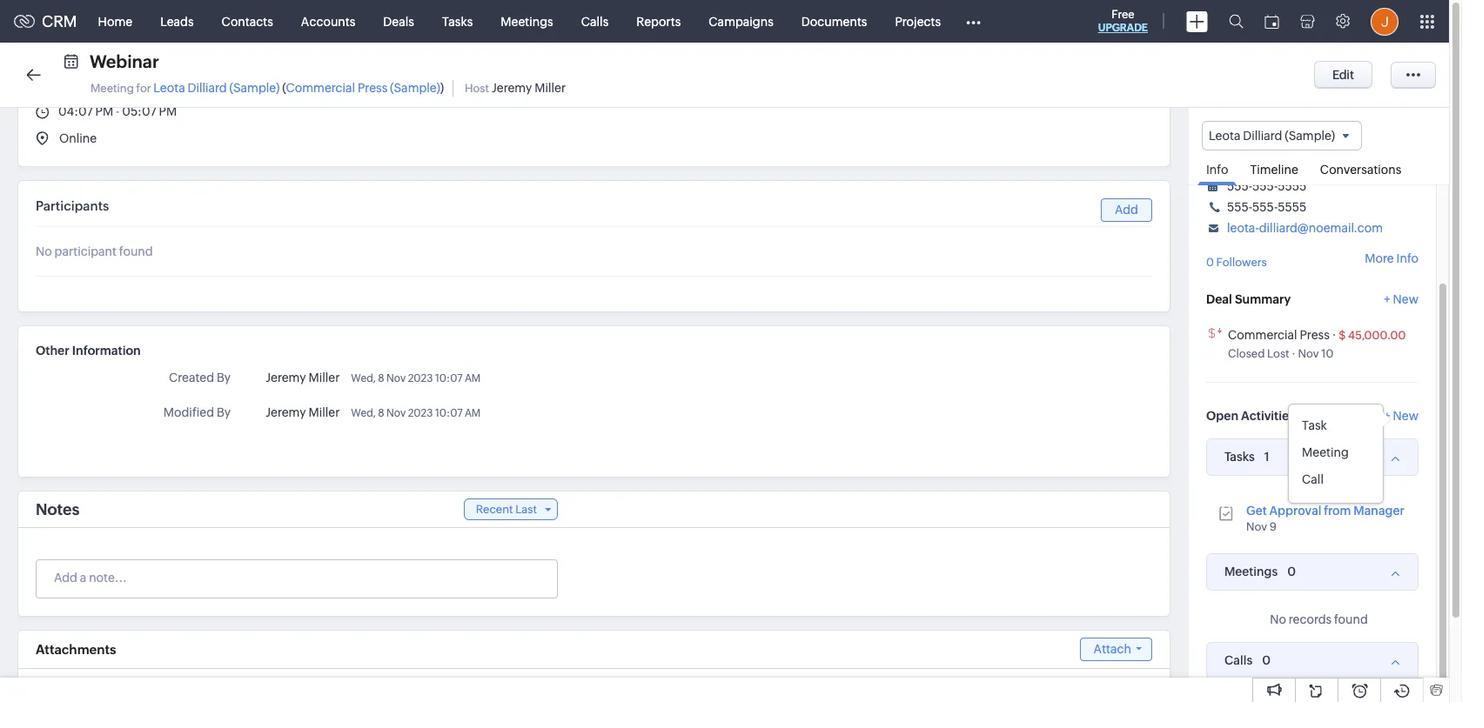 Task type: locate. For each thing, give the bounding box(es) containing it.
home
[[98, 14, 132, 28]]

2 vertical spatial jeremy
[[266, 406, 306, 420]]

1 vertical spatial jeremy
[[266, 371, 306, 385]]

2 vertical spatial 0
[[1263, 654, 1271, 667]]

2 vertical spatial miller
[[309, 406, 340, 420]]

for
[[136, 82, 151, 95]]

wed, 8 nov 2023 10:07 am
[[351, 373, 481, 385], [351, 407, 481, 420]]

no left records
[[1270, 613, 1287, 627]]

0 vertical spatial leota
[[153, 81, 185, 95]]

1 jeremy miller from the top
[[266, 371, 340, 385]]

free upgrade
[[1099, 8, 1148, 34]]

1 horizontal spatial no
[[1270, 613, 1287, 627]]

accounts
[[301, 14, 355, 28]]

2 10:07 from the top
[[435, 407, 463, 420]]

2 jeremy miller from the top
[[266, 406, 340, 420]]

0 vertical spatial dilliard
[[188, 81, 227, 95]]

1 8 from the top
[[378, 373, 384, 385]]

found right records
[[1335, 613, 1368, 627]]

(sample) left host
[[390, 81, 440, 95]]

1 vertical spatial new
[[1393, 409, 1419, 423]]

-
[[116, 104, 120, 118]]

+ new
[[1385, 292, 1419, 306], [1385, 409, 1419, 423]]

press up 10 on the right of page
[[1300, 328, 1330, 342]]

dilliard right for
[[188, 81, 227, 95]]

1 vertical spatial am
[[465, 407, 481, 420]]

0 vertical spatial 0
[[1207, 256, 1214, 269]]

tasks right deals link
[[442, 14, 473, 28]]

pm
[[95, 104, 113, 118], [159, 104, 177, 118]]

0 vertical spatial 5555
[[1278, 180, 1307, 193]]

2 wed, 8 nov 2023 10:07 am from the top
[[351, 407, 481, 420]]

2 2023 from the top
[[408, 407, 433, 420]]

None button
[[1315, 61, 1373, 89]]

0 up records
[[1288, 565, 1297, 579]]

0 vertical spatial jeremy
[[492, 81, 532, 95]]

8
[[378, 373, 384, 385], [378, 407, 384, 420]]

am for modified by
[[465, 407, 481, 420]]

jeremy
[[492, 81, 532, 95], [266, 371, 306, 385], [266, 406, 306, 420]]

other information
[[36, 344, 141, 358]]

contacts
[[222, 14, 273, 28]]

0 vertical spatial press
[[358, 81, 388, 95]]

wed, for created by
[[351, 373, 376, 385]]

+ new down 45,000.00
[[1385, 409, 1419, 423]]

0 vertical spatial 10:07
[[435, 373, 463, 385]]

0 vertical spatial 2023
[[408, 373, 433, 385]]

0 vertical spatial wed,
[[351, 373, 376, 385]]

9
[[1270, 520, 1277, 533]]

attach
[[1094, 643, 1132, 656]]

create menu element
[[1176, 0, 1219, 42]]

0 down no records found
[[1263, 654, 1271, 667]]

8 for created by
[[378, 373, 384, 385]]

1 horizontal spatial calls
[[1225, 654, 1253, 668]]

tasks
[[442, 14, 473, 28], [1225, 450, 1255, 464]]

reports link
[[623, 0, 695, 42]]

1 new from the top
[[1393, 292, 1419, 306]]

info right more
[[1397, 252, 1419, 266]]

region
[[1207, 688, 1419, 703]]

1 vertical spatial 2023
[[408, 407, 433, 420]]

leota inside field
[[1209, 129, 1241, 143]]

5555
[[1278, 180, 1307, 193], [1278, 200, 1307, 214]]

1 vertical spatial meetings
[[1225, 565, 1278, 579]]

1 vertical spatial 5555
[[1278, 200, 1307, 214]]

0 vertical spatial meeting
[[91, 82, 134, 95]]

records
[[1289, 613, 1332, 627]]

1 wed, 8 nov 2023 10:07 am from the top
[[351, 373, 481, 385]]

0 horizontal spatial no
[[36, 245, 52, 259]]

press inside commercial press · $ 45,000.00 closed lost · nov 10
[[1300, 328, 1330, 342]]

commercial up lost
[[1228, 328, 1298, 342]]

pm left -
[[95, 104, 113, 118]]

0 vertical spatial tasks
[[442, 14, 473, 28]]

1 10:07 from the top
[[435, 373, 463, 385]]

new
[[1393, 292, 1419, 306], [1393, 409, 1419, 423]]

1 horizontal spatial ·
[[1333, 328, 1337, 342]]

+ right 'task'
[[1385, 409, 1391, 423]]

1 horizontal spatial found
[[1335, 613, 1368, 627]]

wed, 8 nov 2023 10:07 am for created by
[[351, 373, 481, 385]]

press left )
[[358, 81, 388, 95]]

1 am from the top
[[465, 373, 481, 385]]

·
[[1333, 328, 1337, 342], [1292, 347, 1296, 360]]

0 horizontal spatial tasks
[[442, 14, 473, 28]]

1 vertical spatial dilliard
[[1243, 129, 1283, 143]]

0 vertical spatial +
[[1385, 292, 1391, 306]]

1 horizontal spatial meeting
[[1302, 445, 1349, 459]]

2 am from the top
[[465, 407, 481, 420]]

1 vertical spatial meeting
[[1302, 445, 1349, 459]]

1 horizontal spatial info
[[1397, 252, 1419, 266]]

am
[[465, 373, 481, 385], [465, 407, 481, 420]]

summary
[[1235, 292, 1291, 306]]

1 + from the top
[[1385, 292, 1391, 306]]

calls inside calls link
[[581, 14, 609, 28]]

0 vertical spatial new
[[1393, 292, 1419, 306]]

by right created
[[217, 371, 231, 385]]

more
[[1365, 252, 1394, 266]]

created by
[[169, 371, 231, 385]]

0 vertical spatial found
[[119, 245, 153, 259]]

no
[[36, 245, 52, 259], [1270, 613, 1287, 627]]

1 vertical spatial commercial
[[1228, 328, 1298, 342]]

conversations link
[[1312, 151, 1411, 185]]

1 vertical spatial by
[[217, 406, 231, 420]]

commercial press (sample) link
[[286, 81, 440, 95]]

+ up 45,000.00
[[1385, 292, 1391, 306]]

1 horizontal spatial pm
[[159, 104, 177, 118]]

contacts link
[[208, 0, 287, 42]]

jeremy for created by
[[266, 371, 306, 385]]

nov
[[1298, 347, 1319, 360], [387, 373, 406, 385], [387, 407, 406, 420], [1247, 520, 1268, 533]]

1 vertical spatial wed,
[[351, 407, 376, 420]]

lost
[[1268, 347, 1290, 360]]

wed, 8 nov 2023 10:07 am for modified by
[[351, 407, 481, 420]]

1 horizontal spatial commercial
[[1228, 328, 1298, 342]]

meeting for meeting
[[1302, 445, 1349, 459]]

participant
[[54, 245, 117, 259]]

pm right 05:07
[[159, 104, 177, 118]]

0 vertical spatial ·
[[1333, 328, 1337, 342]]

1 vertical spatial leota
[[1209, 129, 1241, 143]]

0 horizontal spatial ·
[[1292, 347, 1296, 360]]

45,000.00
[[1349, 329, 1406, 342]]

new down 45,000.00
[[1393, 409, 1419, 423]]

jeremy miller
[[266, 371, 340, 385], [266, 406, 340, 420]]

1 vertical spatial miller
[[309, 371, 340, 385]]

tasks left 1
[[1225, 450, 1255, 464]]

1 vertical spatial 10:07
[[435, 407, 463, 420]]

0 vertical spatial no
[[36, 245, 52, 259]]

reports
[[637, 14, 681, 28]]

0 horizontal spatial (sample)
[[229, 81, 280, 95]]

press
[[358, 81, 388, 95], [1300, 328, 1330, 342]]

1 vertical spatial info
[[1397, 252, 1419, 266]]

0 vertical spatial calls
[[581, 14, 609, 28]]

1 wed, from the top
[[351, 373, 376, 385]]

0 horizontal spatial meetings
[[501, 14, 553, 28]]

0 vertical spatial + new
[[1385, 292, 1419, 306]]

0 horizontal spatial leota
[[153, 81, 185, 95]]

555-
[[1228, 180, 1253, 193], [1253, 180, 1278, 193], [1228, 200, 1253, 214], [1253, 200, 1278, 214]]

leota up info link
[[1209, 129, 1241, 143]]

(sample) up timeline link
[[1285, 129, 1336, 143]]

no left participant
[[36, 245, 52, 259]]

1 vertical spatial wed, 8 nov 2023 10:07 am
[[351, 407, 481, 420]]

+ new down more info link
[[1385, 292, 1419, 306]]

found for no participant found
[[119, 245, 153, 259]]

wed,
[[351, 373, 376, 385], [351, 407, 376, 420]]

meetings up 'host jeremy miller'
[[501, 14, 553, 28]]

+
[[1385, 292, 1391, 306], [1385, 409, 1391, 423]]

notes
[[36, 501, 80, 519]]

· left $
[[1333, 328, 1337, 342]]

crm link
[[14, 12, 77, 30]]

2 8 from the top
[[378, 407, 384, 420]]

commercial
[[286, 81, 355, 95], [1228, 328, 1298, 342]]

1 horizontal spatial leota
[[1209, 129, 1241, 143]]

jeremy miller for created by
[[266, 371, 340, 385]]

1 horizontal spatial dilliard
[[1243, 129, 1283, 143]]

2 horizontal spatial (sample)
[[1285, 129, 1336, 143]]

1 vertical spatial 8
[[378, 407, 384, 420]]

followers
[[1217, 256, 1267, 269]]

dilliard@noemail.com
[[1260, 221, 1383, 235]]

1 vertical spatial no
[[1270, 613, 1287, 627]]

Leota Dilliard (Sample) field
[[1202, 121, 1363, 151]]

1 vertical spatial ·
[[1292, 347, 1296, 360]]

meeting inside meeting for leota dilliard (sample) ( commercial press (sample) )
[[91, 82, 134, 95]]

0 horizontal spatial calls
[[581, 14, 609, 28]]

by
[[217, 371, 231, 385], [217, 406, 231, 420]]

new down more info link
[[1393, 292, 1419, 306]]

call
[[1302, 472, 1324, 486]]

1 vertical spatial tasks
[[1225, 450, 1255, 464]]

info left timeline
[[1207, 163, 1229, 177]]

1 horizontal spatial press
[[1300, 328, 1330, 342]]

0 horizontal spatial pm
[[95, 104, 113, 118]]

host
[[465, 82, 489, 95]]

0 vertical spatial commercial
[[286, 81, 355, 95]]

commercial down accounts
[[286, 81, 355, 95]]

get approval from manager nov 9
[[1247, 504, 1405, 533]]

10:07
[[435, 373, 463, 385], [435, 407, 463, 420]]

timeline
[[1251, 163, 1299, 177]]

0 vertical spatial am
[[465, 373, 481, 385]]

leota right for
[[153, 81, 185, 95]]

meetings down 9
[[1225, 565, 1278, 579]]

0 vertical spatial wed, 8 nov 2023 10:07 am
[[351, 373, 481, 385]]

leota-dilliard@noemail.com
[[1228, 221, 1383, 235]]

2 + from the top
[[1385, 409, 1391, 423]]

1 vertical spatial found
[[1335, 613, 1368, 627]]

1 vertical spatial 0
[[1288, 565, 1297, 579]]

leads link
[[146, 0, 208, 42]]

(sample) left (
[[229, 81, 280, 95]]

1 vertical spatial jeremy miller
[[266, 406, 340, 420]]

projects link
[[881, 0, 955, 42]]

0 vertical spatial jeremy miller
[[266, 371, 340, 385]]

0 vertical spatial meetings
[[501, 14, 553, 28]]

upgrade
[[1099, 22, 1148, 34]]

1 vertical spatial press
[[1300, 328, 1330, 342]]

0 left followers
[[1207, 256, 1214, 269]]

approval
[[1270, 504, 1322, 518]]

open activities
[[1207, 409, 1296, 423]]

dilliard up timeline link
[[1243, 129, 1283, 143]]

0 horizontal spatial press
[[358, 81, 388, 95]]

0 horizontal spatial found
[[119, 245, 153, 259]]

2 by from the top
[[217, 406, 231, 420]]

meeting down 'task'
[[1302, 445, 1349, 459]]

2 5555 from the top
[[1278, 200, 1307, 214]]

· right lost
[[1292, 347, 1296, 360]]

(
[[282, 81, 286, 95]]

0 horizontal spatial meeting
[[91, 82, 134, 95]]

found
[[119, 245, 153, 259], [1335, 613, 1368, 627]]

5555 up leota-dilliard@noemail.com
[[1278, 200, 1307, 214]]

1 2023 from the top
[[408, 373, 433, 385]]

0 for meetings
[[1288, 565, 1297, 579]]

0 vertical spatial by
[[217, 371, 231, 385]]

2 + new from the top
[[1385, 409, 1419, 423]]

dilliard inside field
[[1243, 129, 1283, 143]]

1 by from the top
[[217, 371, 231, 385]]

2 wed, from the top
[[351, 407, 376, 420]]

1 vertical spatial + new
[[1385, 409, 1419, 423]]

by right modified
[[217, 406, 231, 420]]

recent
[[476, 503, 513, 516]]

found right participant
[[119, 245, 153, 259]]

2 horizontal spatial 0
[[1288, 565, 1297, 579]]

555-555-5555 down timeline
[[1228, 180, 1307, 193]]

miller for modified by
[[309, 406, 340, 420]]

calls link
[[567, 0, 623, 42]]

0 horizontal spatial dilliard
[[188, 81, 227, 95]]

1 vertical spatial +
[[1385, 409, 1391, 423]]

5555 down timeline
[[1278, 180, 1307, 193]]

deal summary
[[1207, 292, 1291, 306]]

1 vertical spatial 555-555-5555
[[1228, 200, 1307, 214]]

(sample)
[[229, 81, 280, 95], [390, 81, 440, 95], [1285, 129, 1336, 143]]

0 vertical spatial 555-555-5555
[[1228, 180, 1307, 193]]

0
[[1207, 256, 1214, 269], [1288, 565, 1297, 579], [1263, 654, 1271, 667]]

1 horizontal spatial 0
[[1263, 654, 1271, 667]]

0 vertical spatial 8
[[378, 373, 384, 385]]

555-555-5555 up leota-
[[1228, 200, 1307, 214]]

0 horizontal spatial info
[[1207, 163, 1229, 177]]

by for modified by
[[217, 406, 231, 420]]

more info link
[[1365, 252, 1419, 266]]

meeting up 04:07 pm - 05:07 pm
[[91, 82, 134, 95]]

$
[[1339, 329, 1346, 342]]



Task type: vqa. For each thing, say whether or not it's contained in the screenshot.
the Wed, associated with Modified By
yes



Task type: describe. For each thing, give the bounding box(es) containing it.
attach link
[[1080, 638, 1153, 662]]

8 for modified by
[[378, 407, 384, 420]]

timeline link
[[1242, 151, 1308, 185]]

host jeremy miller
[[465, 81, 566, 95]]

leota-
[[1228, 221, 1260, 235]]

2 555-555-5555 from the top
[[1228, 200, 1307, 214]]

profile image
[[1371, 7, 1399, 35]]

)
[[440, 81, 444, 95]]

profile element
[[1361, 0, 1410, 42]]

leota-dilliard@noemail.com link
[[1228, 221, 1383, 235]]

am for created by
[[465, 373, 481, 385]]

1 5555 from the top
[[1278, 180, 1307, 193]]

search image
[[1229, 14, 1244, 29]]

activities
[[1242, 409, 1296, 423]]

2 pm from the left
[[159, 104, 177, 118]]

no participant found
[[36, 245, 153, 259]]

more info
[[1365, 252, 1419, 266]]

jeremy for modified by
[[266, 406, 306, 420]]

04:07 pm - 05:07 pm
[[58, 104, 177, 118]]

1 vertical spatial calls
[[1225, 654, 1253, 668]]

campaigns link
[[695, 0, 788, 42]]

information
[[72, 344, 141, 358]]

conversations
[[1321, 163, 1402, 177]]

04:07
[[58, 104, 93, 118]]

commercial inside commercial press · $ 45,000.00 closed lost · nov 10
[[1228, 328, 1298, 342]]

meeting for leota dilliard (sample) ( commercial press (sample) )
[[91, 81, 444, 95]]

by for created by
[[217, 371, 231, 385]]

manager
[[1354, 504, 1405, 518]]

recent last
[[476, 503, 537, 516]]

free
[[1112, 8, 1135, 21]]

closed
[[1228, 347, 1265, 360]]

crm
[[42, 12, 77, 30]]

found for no records found
[[1335, 613, 1368, 627]]

0 vertical spatial miller
[[535, 81, 566, 95]]

leota dilliard (sample) link
[[153, 81, 280, 95]]

deals
[[383, 14, 414, 28]]

1 555-555-5555 from the top
[[1228, 180, 1307, 193]]

1 + new from the top
[[1385, 292, 1419, 306]]

attachments
[[36, 643, 116, 657]]

leads
[[160, 14, 194, 28]]

Add a note... field
[[37, 569, 556, 587]]

0 horizontal spatial 0
[[1207, 256, 1214, 269]]

nov inside commercial press · $ 45,000.00 closed lost · nov 10
[[1298, 347, 1319, 360]]

created
[[169, 371, 214, 385]]

modified
[[163, 406, 214, 420]]

documents link
[[788, 0, 881, 42]]

deals link
[[369, 0, 428, 42]]

projects
[[895, 14, 941, 28]]

add link
[[1101, 198, 1153, 222]]

0 for calls
[[1263, 654, 1271, 667]]

nov inside get approval from manager nov 9
[[1247, 520, 1268, 533]]

task
[[1302, 418, 1328, 432]]

meeting for meeting for leota dilliard (sample) ( commercial press (sample) )
[[91, 82, 134, 95]]

info link
[[1198, 151, 1238, 186]]

tasks link
[[428, 0, 487, 42]]

Other Modules field
[[955, 7, 993, 35]]

online
[[59, 131, 97, 145]]

other
[[36, 344, 69, 358]]

participants
[[36, 198, 109, 213]]

+ new link
[[1385, 292, 1419, 315]]

no records found
[[1270, 613, 1368, 627]]

webinar
[[90, 51, 159, 71]]

modified by
[[163, 406, 231, 420]]

2023 for created by
[[408, 373, 433, 385]]

10
[[1322, 347, 1334, 360]]

10:07 for modified by
[[435, 407, 463, 420]]

home link
[[84, 0, 146, 42]]

get approval from manager link
[[1247, 504, 1405, 518]]

leota dilliard (sample)
[[1209, 129, 1336, 143]]

1 horizontal spatial (sample)
[[390, 81, 440, 95]]

deal
[[1207, 292, 1233, 306]]

meetings link
[[487, 0, 567, 42]]

no for no participant found
[[36, 245, 52, 259]]

0 followers
[[1207, 256, 1267, 269]]

documents
[[802, 14, 868, 28]]

accounts link
[[287, 0, 369, 42]]

1
[[1265, 450, 1270, 464]]

jeremy miller for modified by
[[266, 406, 340, 420]]

0 vertical spatial info
[[1207, 163, 1229, 177]]

commercial press · $ 45,000.00 closed lost · nov 10
[[1228, 328, 1406, 360]]

2023 for modified by
[[408, 407, 433, 420]]

add
[[1115, 203, 1139, 217]]

calendar image
[[1265, 14, 1280, 28]]

last
[[516, 503, 537, 516]]

get
[[1247, 504, 1267, 518]]

05:07
[[122, 104, 156, 118]]

1 horizontal spatial meetings
[[1225, 565, 1278, 579]]

campaigns
[[709, 14, 774, 28]]

10:07 for created by
[[435, 373, 463, 385]]

miller for created by
[[309, 371, 340, 385]]

create menu image
[[1187, 11, 1208, 32]]

search element
[[1219, 0, 1255, 43]]

0 horizontal spatial commercial
[[286, 81, 355, 95]]

commercial press link
[[1228, 328, 1330, 342]]

wed, for modified by
[[351, 407, 376, 420]]

1 pm from the left
[[95, 104, 113, 118]]

no for no records found
[[1270, 613, 1287, 627]]

2 new from the top
[[1393, 409, 1419, 423]]

open
[[1207, 409, 1239, 423]]

(sample) inside field
[[1285, 129, 1336, 143]]

from
[[1324, 504, 1352, 518]]

1 horizontal spatial tasks
[[1225, 450, 1255, 464]]



